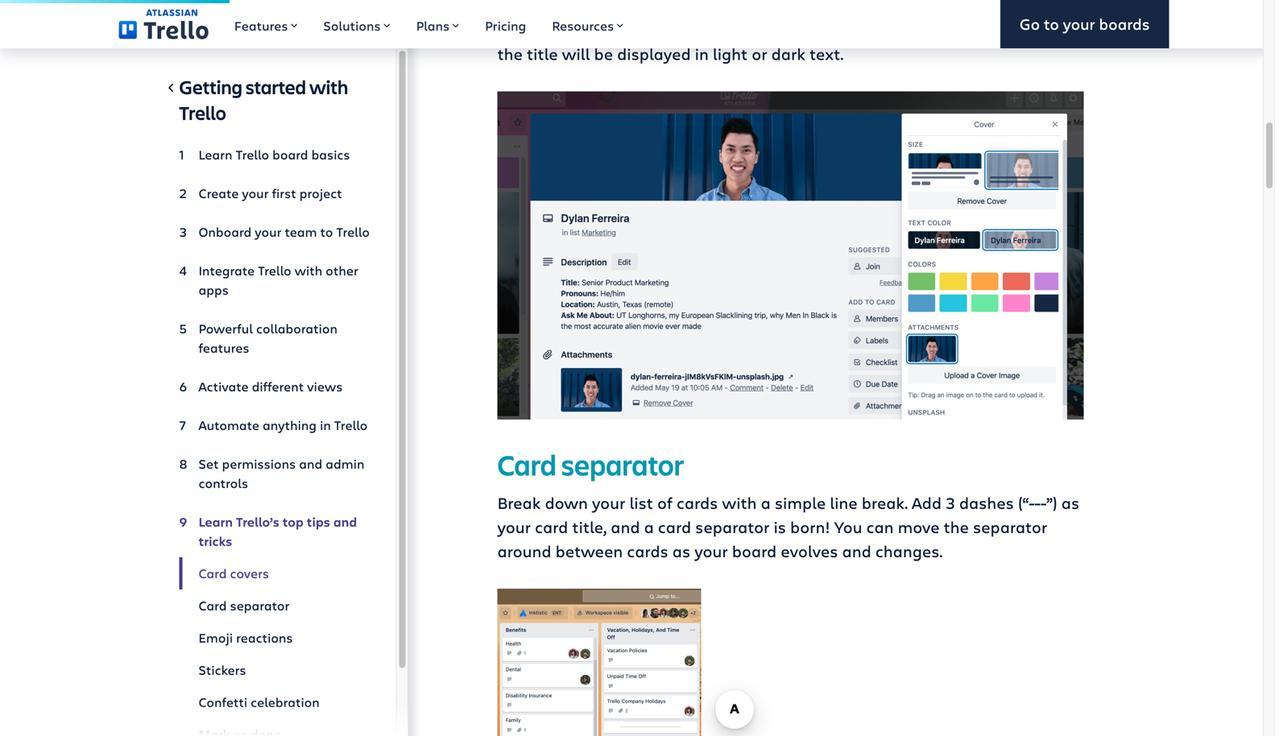 Task type: vqa. For each thing, say whether or not it's contained in the screenshot.
Workspaces POPUP BUTTON
no



Task type: describe. For each thing, give the bounding box(es) containing it.
born!
[[790, 516, 830, 538]]

plans
[[416, 17, 450, 34]]

onboard your team to trello
[[199, 223, 370, 240]]

integrate trello with other apps link
[[179, 255, 370, 306]]

activate different views
[[199, 378, 343, 395]]

reactions
[[236, 629, 293, 647]]

0 horizontal spatial as
[[673, 540, 691, 562]]

learn for learn trello's top tips and tricks
[[199, 513, 233, 530]]

go to your boards
[[1020, 13, 1150, 34]]

and inside learn trello's top tips and tricks
[[333, 513, 357, 530]]

automate anything in trello link
[[179, 409, 370, 441]]

top
[[283, 513, 304, 530]]

create
[[199, 184, 239, 202]]

1 card from the left
[[535, 516, 568, 538]]

confetti celebration link
[[179, 686, 370, 719]]

set
[[199, 455, 219, 472]]

separator left is at the right bottom of page
[[695, 516, 770, 538]]

permissions
[[222, 455, 296, 472]]

different
[[252, 378, 304, 395]]

plans button
[[403, 0, 472, 48]]

separator down the ("-
[[973, 516, 1047, 538]]

first
[[272, 184, 296, 202]]

simple
[[775, 492, 826, 514]]

resources button
[[539, 0, 637, 48]]

you
[[834, 516, 862, 538]]

powerful collaboration features link
[[179, 313, 370, 364]]

tricks
[[199, 533, 232, 550]]

is
[[774, 516, 786, 538]]

onboard your team to trello link
[[179, 216, 370, 248]]

separator up list
[[561, 445, 684, 484]]

team
[[285, 223, 317, 240]]

list
[[630, 492, 653, 514]]

of
[[657, 492, 673, 514]]

activate
[[199, 378, 249, 395]]

automate anything in trello
[[199, 417, 368, 434]]

1 vertical spatial a
[[644, 516, 654, 538]]

trello's
[[236, 513, 279, 530]]

features button
[[221, 0, 311, 48]]

card for card separator break down your list of cards with a simple line break. add 3 dashes ("---") as your card title, and a card separator is born! you can move the separator around between cards as your board evolves and changes.
[[497, 445, 557, 484]]

break
[[497, 492, 541, 514]]

2 card from the left
[[658, 516, 691, 538]]

break.
[[862, 492, 908, 514]]

learn for learn trello board basics
[[199, 146, 232, 163]]

title,
[[572, 516, 607, 538]]

0 horizontal spatial to
[[320, 223, 333, 240]]

learn trello's top tips and tricks
[[199, 513, 357, 550]]

1 - from the left
[[1035, 492, 1041, 514]]

collaboration
[[256, 320, 338, 337]]

and down list
[[611, 516, 640, 538]]

around
[[497, 540, 552, 562]]

card separator break down your list of cards with a simple line break. add 3 dashes ("---") as your card title, and a card separator is born! you can move the separator around between cards as your board evolves and changes.
[[497, 445, 1080, 562]]

")
[[1047, 492, 1058, 514]]

set permissions and admin controls
[[199, 455, 365, 492]]

0 vertical spatial as
[[1062, 492, 1080, 514]]

0 vertical spatial to
[[1044, 13, 1059, 34]]

with inside card separator break down your list of cards with a simple line break. add 3 dashes ("---") as your card title, and a card separator is born! you can move the separator around between cards as your board evolves and changes.
[[722, 492, 757, 514]]

views
[[307, 378, 343, 395]]

pricing link
[[472, 0, 539, 48]]

card covers
[[199, 565, 269, 582]]

features
[[234, 17, 288, 34]]

learn trello board basics link
[[179, 139, 370, 171]]

down
[[545, 492, 588, 514]]

evolves
[[781, 540, 838, 562]]

with for trello
[[295, 262, 322, 279]]

emoji reactions
[[199, 629, 293, 647]]

trello inside onboard your team to trello link
[[336, 223, 370, 240]]

go
[[1020, 13, 1040, 34]]

powerful
[[199, 320, 253, 337]]

stickers
[[199, 661, 246, 679]]

in
[[320, 417, 331, 434]]

board inside card separator break down your list of cards with a simple line break. add 3 dashes ("---") as your card title, and a card separator is born! you can move the separator around between cards as your board evolves and changes.
[[732, 540, 777, 562]]

3
[[946, 492, 955, 514]]



Task type: locate. For each thing, give the bounding box(es) containing it.
confetti
[[199, 694, 247, 711]]

celebration
[[251, 694, 320, 711]]

pricing
[[485, 17, 526, 34]]

covers
[[230, 565, 269, 582]]

integrate
[[199, 262, 255, 279]]

a
[[761, 492, 771, 514], [644, 516, 654, 538]]

0 vertical spatial a
[[761, 492, 771, 514]]

- right the ("-
[[1041, 492, 1047, 514]]

admin
[[326, 455, 365, 472]]

learn
[[199, 146, 232, 163], [199, 513, 233, 530]]

("-
[[1018, 492, 1035, 514]]

and inside set permissions and admin controls
[[299, 455, 322, 472]]

0 horizontal spatial card
[[535, 516, 568, 538]]

dashes
[[959, 492, 1014, 514]]

1 learn from the top
[[199, 146, 232, 163]]

apps
[[199, 281, 229, 298]]

trello
[[179, 100, 226, 125], [236, 146, 269, 163], [336, 223, 370, 240], [258, 262, 291, 279], [334, 417, 368, 434]]

with left 'simple'
[[722, 492, 757, 514]]

separator
[[561, 445, 684, 484], [695, 516, 770, 538], [973, 516, 1047, 538], [230, 597, 290, 614]]

between
[[556, 540, 623, 562]]

trello down 'getting'
[[179, 100, 226, 125]]

0 horizontal spatial cards
[[627, 540, 668, 562]]

with for started
[[309, 74, 348, 99]]

basics
[[311, 146, 350, 163]]

1 vertical spatial card
[[199, 565, 227, 582]]

with
[[309, 74, 348, 99], [295, 262, 322, 279], [722, 492, 757, 514]]

card inside the card covers link
[[199, 565, 227, 582]]

1 vertical spatial board
[[732, 540, 777, 562]]

your
[[1063, 13, 1095, 34], [242, 184, 269, 202], [255, 223, 282, 240], [592, 492, 625, 514], [497, 516, 531, 538], [695, 540, 728, 562]]

1 horizontal spatial cards
[[677, 492, 718, 514]]

-
[[1035, 492, 1041, 514], [1041, 492, 1047, 514]]

card down of
[[658, 516, 691, 538]]

as
[[1062, 492, 1080, 514], [673, 540, 691, 562]]

the
[[944, 516, 969, 538]]

separator up reactions at the left of the page
[[230, 597, 290, 614]]

learn up tricks
[[199, 513, 233, 530]]

trello right in
[[334, 417, 368, 434]]

1 horizontal spatial a
[[761, 492, 771, 514]]

solutions
[[323, 17, 381, 34]]

tips
[[307, 513, 330, 530]]

getting started with trello
[[179, 74, 348, 125]]

to right go at the right top of the page
[[1044, 13, 1059, 34]]

1 vertical spatial cards
[[627, 540, 668, 562]]

- left ")
[[1035, 492, 1041, 514]]

to right team
[[320, 223, 333, 240]]

card inside card separator break down your list of cards with a simple line break. add 3 dashes ("---") as your card title, and a card separator is born! you can move the separator around between cards as your board evolves and changes.
[[497, 445, 557, 484]]

and down you
[[842, 540, 871, 562]]

started
[[246, 74, 306, 99]]

as down of
[[673, 540, 691, 562]]

board down is at the right bottom of page
[[732, 540, 777, 562]]

stickers link
[[179, 654, 370, 686]]

emoji
[[199, 629, 233, 647]]

trello inside the learn trello board basics link
[[236, 146, 269, 163]]

cards
[[677, 492, 718, 514], [627, 540, 668, 562]]

an image showing how to add a cover to a trello card image
[[497, 91, 1084, 420]]

0 vertical spatial board
[[272, 146, 308, 163]]

0 horizontal spatial board
[[272, 146, 308, 163]]

boards
[[1099, 13, 1150, 34]]

trello up create your first project
[[236, 146, 269, 163]]

a down list
[[644, 516, 654, 538]]

learn trello board basics
[[199, 146, 350, 163]]

card down the down
[[535, 516, 568, 538]]

with right the started
[[309, 74, 348, 99]]

1 vertical spatial as
[[673, 540, 691, 562]]

emoji reactions link
[[179, 622, 370, 654]]

1 horizontal spatial card
[[658, 516, 691, 538]]

activate different views link
[[179, 371, 370, 403]]

to
[[1044, 13, 1059, 34], [320, 223, 333, 240]]

trello inside integrate trello with other apps
[[258, 262, 291, 279]]

create your first project link
[[179, 177, 370, 209]]

features
[[199, 339, 249, 356]]

board
[[272, 146, 308, 163], [732, 540, 777, 562]]

other
[[326, 262, 358, 279]]

1 vertical spatial with
[[295, 262, 322, 279]]

card covers link
[[179, 557, 370, 590]]

0 vertical spatial cards
[[677, 492, 718, 514]]

card separator link
[[179, 590, 370, 622]]

controls
[[199, 475, 248, 492]]

as right ")
[[1062, 492, 1080, 514]]

a left 'simple'
[[761, 492, 771, 514]]

integrate trello with other apps
[[199, 262, 358, 298]]

learn up create
[[199, 146, 232, 163]]

2 vertical spatial card
[[199, 597, 227, 614]]

2 - from the left
[[1041, 492, 1047, 514]]

1 vertical spatial learn
[[199, 513, 233, 530]]

cards down list
[[627, 540, 668, 562]]

with left other
[[295, 262, 322, 279]]

confetti celebration
[[199, 694, 320, 711]]

automate
[[199, 417, 259, 434]]

project
[[300, 184, 342, 202]]

trello down onboard your team to trello link on the top of page
[[258, 262, 291, 279]]

cards right of
[[677, 492, 718, 514]]

card
[[535, 516, 568, 538], [658, 516, 691, 538]]

trello inside the automate anything in trello link
[[334, 417, 368, 434]]

0 horizontal spatial a
[[644, 516, 654, 538]]

trello inside getting started with trello
[[179, 100, 226, 125]]

with inside integrate trello with other apps
[[295, 262, 322, 279]]

0 vertical spatial with
[[309, 74, 348, 99]]

atlassian trello image
[[119, 9, 209, 39]]

and left admin
[[299, 455, 322, 472]]

and right tips in the left bottom of the page
[[333, 513, 357, 530]]

can
[[866, 516, 894, 538]]

card inside card separator link
[[199, 597, 227, 614]]

card down tricks
[[199, 565, 227, 582]]

card up emoji
[[199, 597, 227, 614]]

getting started with trello link
[[179, 74, 370, 132]]

with inside getting started with trello
[[309, 74, 348, 99]]

line
[[830, 492, 858, 514]]

board up first
[[272, 146, 308, 163]]

anything
[[263, 417, 317, 434]]

add
[[912, 492, 942, 514]]

powerful collaboration features
[[199, 320, 338, 356]]

0 vertical spatial card
[[497, 445, 557, 484]]

1 horizontal spatial board
[[732, 540, 777, 562]]

1 vertical spatial to
[[320, 223, 333, 240]]

solutions button
[[311, 0, 403, 48]]

card for card covers
[[199, 565, 227, 582]]

move
[[898, 516, 940, 538]]

card separator
[[199, 597, 290, 614]]

getting
[[179, 74, 242, 99]]

2 learn from the top
[[199, 513, 233, 530]]

trello up other
[[336, 223, 370, 240]]

resources
[[552, 17, 614, 34]]

an image showing an example of a card separator on a trello board image
[[497, 589, 701, 736]]

learn inside the learn trello board basics link
[[199, 146, 232, 163]]

go to your boards link
[[1000, 0, 1169, 48]]

1 horizontal spatial as
[[1062, 492, 1080, 514]]

separator inside card separator link
[[230, 597, 290, 614]]

0 vertical spatial learn
[[199, 146, 232, 163]]

1 horizontal spatial to
[[1044, 13, 1059, 34]]

onboard
[[199, 223, 252, 240]]

2 vertical spatial with
[[722, 492, 757, 514]]

create your first project
[[199, 184, 342, 202]]

learn trello's top tips and tricks link
[[179, 506, 370, 557]]

set permissions and admin controls link
[[179, 448, 370, 499]]

and
[[299, 455, 322, 472], [333, 513, 357, 530], [611, 516, 640, 538], [842, 540, 871, 562]]

card for card separator
[[199, 597, 227, 614]]

page progress progress bar
[[0, 0, 230, 3]]

learn inside learn trello's top tips and tricks
[[199, 513, 233, 530]]

card up break
[[497, 445, 557, 484]]

changes.
[[876, 540, 943, 562]]



